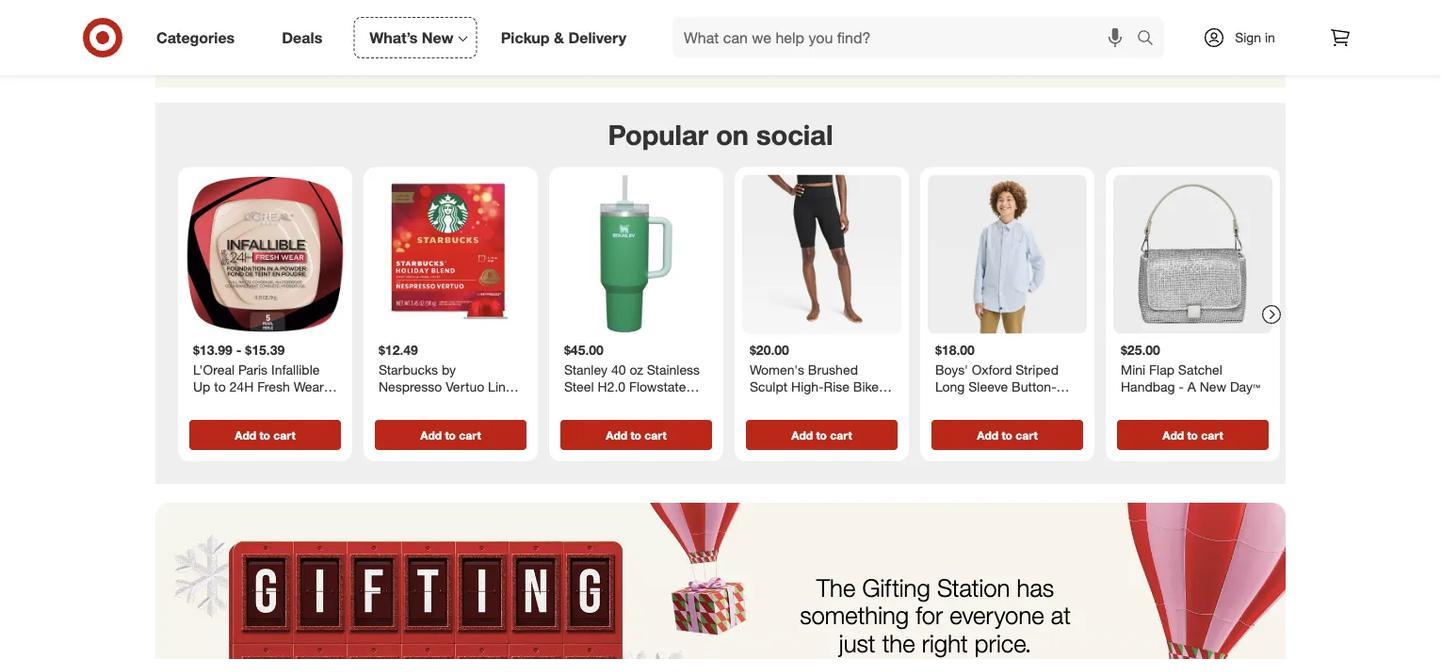 Task type: describe. For each thing, give the bounding box(es) containing it.
$13.99
[[193, 341, 233, 358]]

to for $13.99 - $15.39
[[260, 428, 270, 442]]

What can we help you find? suggestions appear below search field
[[673, 17, 1142, 58]]

at
[[1051, 601, 1071, 630]]

pickup & delivery
[[501, 28, 627, 47]]

to for $20.00
[[816, 428, 827, 442]]

- inside $25.00 mini flap satchel handbag - a new day™
[[1179, 378, 1184, 395]]

sign in
[[1235, 29, 1276, 46]]

popular
[[608, 118, 709, 151]]

in inside "all things christmas everything you need to get in the holiday spirit."
[[1013, 28, 1023, 45]]

something
[[800, 601, 909, 630]]

add to cart button for $12.49
[[375, 420, 527, 450]]

$25.00 mini flap satchel handbag - a new day™
[[1121, 341, 1261, 395]]

the for holiday
[[1026, 28, 1045, 45]]

add to cart button for $45.00
[[561, 420, 712, 450]]

add for $20.00
[[792, 428, 813, 442]]

on inside carousel region
[[716, 118, 749, 151]]

cart for $13.99 - $15.39
[[274, 428, 296, 442]]

6 add to cart from the left
[[1163, 428, 1224, 442]]

deals link
[[266, 17, 346, 58]]

$20.00 link
[[742, 175, 902, 416]]

cart for $45.00
[[645, 428, 667, 442]]

search button
[[1129, 17, 1174, 62]]

a
[[1188, 378, 1197, 395]]

$12.49 link
[[371, 175, 530, 416]]

pickup
[[501, 28, 550, 47]]

categories link
[[140, 17, 258, 58]]

- inside '$18.00 boys' oxford striped long sleeve button- down shirt - art class™'
[[1005, 395, 1010, 411]]

5 add to cart from the left
[[977, 428, 1038, 442]]

to inside "all things christmas everything you need to get in the holiday spirit."
[[975, 28, 986, 45]]

starbucks by nespresso vertuo line pods - starbucks holiday blend (target exclusive) image
[[371, 175, 530, 334]]

mini
[[1121, 362, 1146, 378]]

carousel region
[[155, 103, 1286, 503]]

6 cart from the left
[[1202, 428, 1224, 442]]

$15.39
[[245, 341, 285, 358]]

add to cart for $12.49
[[421, 428, 481, 442]]

deals
[[282, 28, 322, 47]]

$12.49
[[379, 341, 418, 358]]

add for $12.49
[[421, 428, 442, 442]]

6 add to cart button from the left
[[1117, 420, 1269, 450]]

add for $13.99 - $15.39
[[235, 428, 256, 442]]

christmas inside christmas save on trees, lights, decor & so much more.
[[368, 0, 474, 27]]

to for $45.00
[[631, 428, 642, 442]]

5 add to cart button from the left
[[932, 420, 1084, 450]]

new inside "what's new" "link"
[[422, 28, 454, 47]]

lights,
[[409, 28, 444, 45]]

much
[[515, 28, 548, 45]]

sign in link
[[1187, 17, 1305, 58]]

oxford
[[972, 362, 1012, 378]]

6 add from the left
[[1163, 428, 1184, 442]]

boys' oxford striped long sleeve button-down shirt - art class™ image
[[928, 175, 1087, 334]]

$18.00 boys' oxford striped long sleeve button- down shirt - art class™
[[936, 341, 1071, 411]]

day™
[[1230, 378, 1261, 395]]

holiday
[[1049, 28, 1091, 45]]

& inside christmas save on trees, lights, decor & so much more.
[[485, 28, 493, 45]]

$13.99 - $15.39
[[193, 341, 285, 358]]

price.
[[975, 629, 1032, 658]]

what's
[[370, 28, 418, 47]]

to for $18.00
[[1002, 428, 1013, 442]]

down
[[936, 395, 970, 411]]

$13.99 - $15.39 link
[[186, 175, 345, 416]]

the for right
[[883, 629, 915, 658]]

class™
[[1034, 395, 1071, 411]]

categories
[[156, 28, 235, 47]]

trees,
[[373, 28, 405, 45]]

add to cart for $45.00
[[606, 428, 667, 442]]

shirt
[[973, 395, 1001, 411]]

on inside christmas save on trees, lights, decor & so much more.
[[354, 28, 369, 45]]

cart for $20.00
[[830, 428, 852, 442]]

striped
[[1016, 362, 1059, 378]]

add to cart button for $13.99 - $15.39
[[189, 420, 341, 450]]

mini flap satchel handbag - a new day™ image
[[1114, 175, 1273, 334]]

so
[[497, 28, 511, 45]]

everything
[[850, 28, 912, 45]]

for
[[916, 601, 943, 630]]

0 horizontal spatial -
[[236, 341, 242, 358]]

long
[[936, 378, 965, 395]]

add to cart button for $20.00
[[746, 420, 898, 450]]

pickup & delivery link
[[485, 17, 650, 58]]

$45.00 link
[[557, 175, 716, 416]]

5 cart from the left
[[1016, 428, 1038, 442]]

1 & from the left
[[554, 28, 564, 47]]

women's brushed sculpt high-rise bike shorts 10" - all in motion™ image
[[742, 175, 902, 334]]



Task type: vqa. For each thing, say whether or not it's contained in the screenshot.
redcard "link"
no



Task type: locate. For each thing, give the bounding box(es) containing it.
new
[[422, 28, 454, 47], [1200, 378, 1227, 395]]

christmas up lights,
[[368, 0, 474, 27]]

2 add to cart from the left
[[421, 428, 481, 442]]

delivery
[[569, 28, 627, 47]]

4 add to cart button from the left
[[746, 420, 898, 450]]

2 & from the left
[[485, 28, 493, 45]]

1 horizontal spatial in
[[1265, 29, 1276, 46]]

the gifting station has something for everyone at just the right price. link
[[155, 503, 1286, 660]]

christmas inside "all things christmas everything you need to get in the holiday spirit."
[[986, 0, 1092, 27]]

0 horizontal spatial &
[[485, 28, 493, 45]]

decor
[[447, 28, 481, 45]]

flap
[[1150, 362, 1175, 378]]

-
[[236, 341, 242, 358], [1179, 378, 1184, 395], [1005, 395, 1010, 411]]

search
[[1129, 30, 1174, 49]]

add to cart for $20.00
[[792, 428, 852, 442]]

$45.00
[[564, 341, 604, 358]]

0 horizontal spatial on
[[354, 28, 369, 45]]

everyone
[[950, 601, 1045, 630]]

1 horizontal spatial the
[[1026, 28, 1045, 45]]

the
[[1026, 28, 1045, 45], [883, 629, 915, 658]]

- left the $15.39
[[236, 341, 242, 358]]

2 cart from the left
[[459, 428, 481, 442]]

things
[[917, 0, 980, 27]]

1 vertical spatial new
[[1200, 378, 1227, 395]]

get
[[990, 28, 1009, 45]]

0 vertical spatial the
[[1026, 28, 1045, 45]]

gifting
[[863, 573, 931, 602]]

to for $12.49
[[445, 428, 456, 442]]

1 horizontal spatial &
[[554, 28, 564, 47]]

has
[[1017, 573, 1055, 602]]

on left social
[[716, 118, 749, 151]]

satchel
[[1179, 362, 1223, 378]]

sleeve
[[969, 378, 1008, 395]]

social
[[757, 118, 833, 151]]

boys'
[[936, 362, 968, 378]]

save
[[321, 28, 350, 45]]

the inside the gifting station has something for everyone at just the right price.
[[883, 629, 915, 658]]

sign
[[1235, 29, 1262, 46]]

cart
[[274, 428, 296, 442], [459, 428, 481, 442], [645, 428, 667, 442], [830, 428, 852, 442], [1016, 428, 1038, 442], [1202, 428, 1224, 442]]

1 horizontal spatial on
[[716, 118, 749, 151]]

$18.00
[[936, 341, 975, 358]]

0 horizontal spatial new
[[422, 28, 454, 47]]

art
[[1014, 395, 1030, 411]]

3 add to cart button from the left
[[561, 420, 712, 450]]

the inside "all things christmas everything you need to get in the holiday spirit."
[[1026, 28, 1045, 45]]

2 add from the left
[[421, 428, 442, 442]]

what's new link
[[354, 17, 477, 58]]

stanley 40 oz stainless steel h2.0 flowstate quencher tumbler - meadow image
[[557, 175, 716, 334]]

add for $45.00
[[606, 428, 628, 442]]

0 vertical spatial new
[[422, 28, 454, 47]]

1 cart from the left
[[274, 428, 296, 442]]

0 horizontal spatial christmas
[[368, 0, 474, 27]]

3 add from the left
[[606, 428, 628, 442]]

handbag
[[1121, 378, 1176, 395]]

button-
[[1012, 378, 1057, 395]]

2 add to cart button from the left
[[375, 420, 527, 450]]

on
[[354, 28, 369, 45], [716, 118, 749, 151]]

& left so
[[485, 28, 493, 45]]

popular on social
[[608, 118, 833, 151]]

to for $25.00
[[1188, 428, 1198, 442]]

the left holiday
[[1026, 28, 1045, 45]]

christmas save on trees, lights, decor & so much more.
[[321, 0, 585, 45]]

all things christmas everything you need to get in the holiday spirit.
[[850, 0, 1127, 45]]

the
[[817, 573, 856, 602]]

in right get
[[1013, 28, 1023, 45]]

add to cart for $13.99 - $15.39
[[235, 428, 296, 442]]

1 vertical spatial the
[[883, 629, 915, 658]]

1 add to cart button from the left
[[189, 420, 341, 450]]

what's new
[[370, 28, 454, 47]]

4 cart from the left
[[830, 428, 852, 442]]

add to cart
[[235, 428, 296, 442], [421, 428, 481, 442], [606, 428, 667, 442], [792, 428, 852, 442], [977, 428, 1038, 442], [1163, 428, 1224, 442]]

station
[[937, 573, 1010, 602]]

- left "art"
[[1005, 395, 1010, 411]]

1 horizontal spatial -
[[1005, 395, 1010, 411]]

add
[[235, 428, 256, 442], [421, 428, 442, 442], [606, 428, 628, 442], [792, 428, 813, 442], [977, 428, 999, 442], [1163, 428, 1184, 442]]

add to cart button
[[189, 420, 341, 450], [375, 420, 527, 450], [561, 420, 712, 450], [746, 420, 898, 450], [932, 420, 1084, 450], [1117, 420, 1269, 450]]

1 horizontal spatial christmas
[[986, 0, 1092, 27]]

5 add from the left
[[977, 428, 999, 442]]

$20.00
[[750, 341, 789, 358]]

0 horizontal spatial in
[[1013, 28, 1023, 45]]

0 vertical spatial on
[[354, 28, 369, 45]]

0 horizontal spatial the
[[883, 629, 915, 658]]

l'oreal paris infallible up to 24h fresh wear foundation in a powder - 0.31oz image
[[186, 175, 345, 334]]

- left "a"
[[1179, 378, 1184, 395]]

right
[[922, 629, 968, 658]]

just
[[839, 629, 876, 658]]

christmas up holiday
[[986, 0, 1092, 27]]

2 horizontal spatial -
[[1179, 378, 1184, 395]]

4 add to cart from the left
[[792, 428, 852, 442]]

more.
[[552, 28, 585, 45]]

in right sign at right top
[[1265, 29, 1276, 46]]

1 christmas from the left
[[368, 0, 474, 27]]

$25.00
[[1121, 341, 1161, 358]]

4 add from the left
[[792, 428, 813, 442]]

3 cart from the left
[[645, 428, 667, 442]]

1 add to cart from the left
[[235, 428, 296, 442]]

need
[[941, 28, 971, 45]]

to
[[975, 28, 986, 45], [260, 428, 270, 442], [445, 428, 456, 442], [631, 428, 642, 442], [816, 428, 827, 442], [1002, 428, 1013, 442], [1188, 428, 1198, 442]]

cart for $12.49
[[459, 428, 481, 442]]

& right much
[[554, 28, 564, 47]]

in
[[1013, 28, 1023, 45], [1265, 29, 1276, 46]]

3 add to cart from the left
[[606, 428, 667, 442]]

&
[[554, 28, 564, 47], [485, 28, 493, 45]]

1 add from the left
[[235, 428, 256, 442]]

2 christmas from the left
[[986, 0, 1092, 27]]

you
[[916, 28, 937, 45]]

the right just on the right of the page
[[883, 629, 915, 658]]

new inside $25.00 mini flap satchel handbag - a new day™
[[1200, 378, 1227, 395]]

1 vertical spatial on
[[716, 118, 749, 151]]

all
[[885, 0, 911, 27]]

on right save
[[354, 28, 369, 45]]

1 horizontal spatial new
[[1200, 378, 1227, 395]]

the gifting station has something for everyone at just the right price.
[[800, 573, 1071, 658]]

spirit.
[[1095, 28, 1127, 45]]

christmas
[[368, 0, 474, 27], [986, 0, 1092, 27]]



